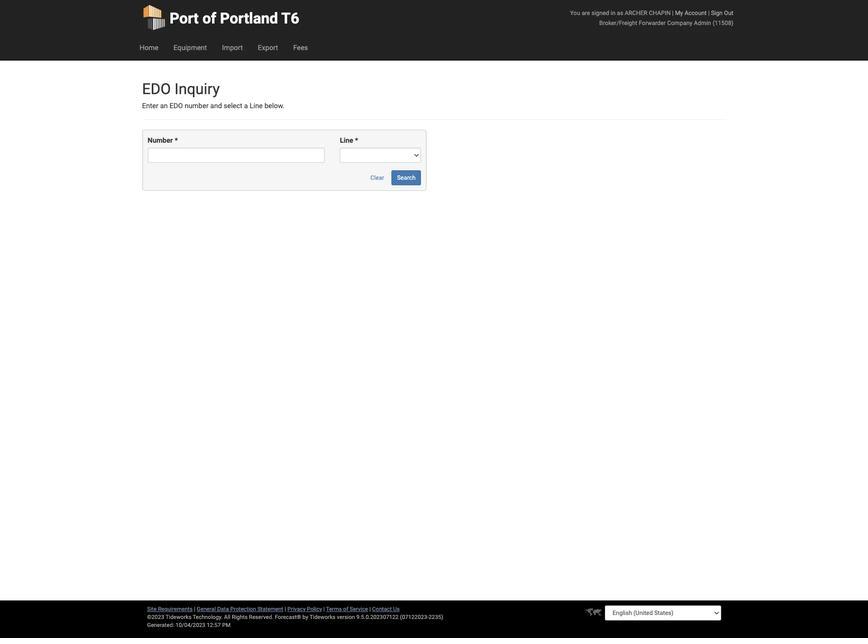Task type: vqa. For each thing, say whether or not it's contained in the screenshot.
email or username text box on the top of page
no



Task type: locate. For each thing, give the bounding box(es) containing it.
general data protection statement link
[[197, 607, 283, 613]]

1 vertical spatial of
[[343, 607, 348, 613]]

1 * from the left
[[175, 137, 178, 145]]

port
[[170, 10, 199, 27]]

*
[[175, 137, 178, 145], [355, 137, 358, 145]]

chapin
[[649, 10, 671, 17]]

number
[[148, 137, 173, 145]]

search button
[[392, 171, 421, 186]]

0 vertical spatial of
[[202, 10, 216, 27]]

2 * from the left
[[355, 137, 358, 145]]

all
[[224, 615, 230, 621]]

select
[[224, 102, 242, 110]]

|
[[672, 10, 674, 17], [708, 10, 710, 17], [194, 607, 195, 613], [285, 607, 286, 613], [323, 607, 325, 613], [369, 607, 371, 613]]

line *
[[340, 137, 358, 145]]

of right port in the top left of the page
[[202, 10, 216, 27]]

line
[[250, 102, 263, 110], [340, 137, 353, 145]]

edo
[[142, 80, 171, 98], [170, 102, 183, 110]]

clear button
[[365, 171, 390, 186]]

0 horizontal spatial line
[[250, 102, 263, 110]]

1 horizontal spatial *
[[355, 137, 358, 145]]

t6
[[281, 10, 299, 27]]

account
[[685, 10, 707, 17]]

forwarder
[[639, 20, 666, 27]]

import
[[222, 44, 243, 52]]

0 horizontal spatial *
[[175, 137, 178, 145]]

site requirements | general data protection statement | privacy policy | terms of service | contact us ©2023 tideworks technology. all rights reserved. forecast® by tideworks version 9.5.0.202307122 (07122023-2235) generated: 10/04/2023 12:57 pm
[[147, 607, 443, 629]]

| up forecast®
[[285, 607, 286, 613]]

broker/freight
[[599, 20, 638, 27]]

(11508)
[[713, 20, 734, 27]]

site
[[147, 607, 157, 613]]

10/04/2023
[[176, 623, 205, 629]]

| up 9.5.0.202307122
[[369, 607, 371, 613]]

rights
[[232, 615, 248, 621]]

version
[[337, 615, 355, 621]]

0 vertical spatial line
[[250, 102, 263, 110]]

of
[[202, 10, 216, 27], [343, 607, 348, 613]]

below.
[[265, 102, 285, 110]]

edo up enter
[[142, 80, 171, 98]]

of up version
[[343, 607, 348, 613]]

in
[[611, 10, 616, 17]]

enter
[[142, 102, 158, 110]]

0 horizontal spatial of
[[202, 10, 216, 27]]

general
[[197, 607, 216, 613]]

contact
[[372, 607, 392, 613]]

my
[[675, 10, 683, 17]]

home
[[140, 44, 158, 52]]

you are signed in as archer chapin | my account | sign out broker/freight forwarder company admin (11508)
[[570, 10, 734, 27]]

by
[[303, 615, 308, 621]]

as
[[617, 10, 623, 17]]

©2023 tideworks
[[147, 615, 191, 621]]

are
[[582, 10, 590, 17]]

portland
[[220, 10, 278, 27]]

1 horizontal spatial of
[[343, 607, 348, 613]]

signed
[[592, 10, 609, 17]]

tideworks
[[310, 615, 336, 621]]

* for line *
[[355, 137, 358, 145]]

equipment button
[[166, 35, 215, 60]]

1 horizontal spatial line
[[340, 137, 353, 145]]

number
[[185, 102, 209, 110]]

archer
[[625, 10, 648, 17]]

port of portland t6 link
[[142, 0, 299, 35]]

terms of service link
[[326, 607, 368, 613]]

number *
[[148, 137, 178, 145]]

edo right an
[[170, 102, 183, 110]]



Task type: describe. For each thing, give the bounding box(es) containing it.
home button
[[132, 35, 166, 60]]

of inside site requirements | general data protection statement | privacy policy | terms of service | contact us ©2023 tideworks technology. all rights reserved. forecast® by tideworks version 9.5.0.202307122 (07122023-2235) generated: 10/04/2023 12:57 pm
[[343, 607, 348, 613]]

requirements
[[158, 607, 193, 613]]

data
[[217, 607, 229, 613]]

pm
[[222, 623, 231, 629]]

statement
[[258, 607, 283, 613]]

site requirements link
[[147, 607, 193, 613]]

| left my
[[672, 10, 674, 17]]

1 vertical spatial edo
[[170, 102, 183, 110]]

and
[[210, 102, 222, 110]]

generated:
[[147, 623, 174, 629]]

(07122023-
[[400, 615, 429, 621]]

policy
[[307, 607, 322, 613]]

Number * text field
[[148, 148, 325, 163]]

you
[[570, 10, 580, 17]]

port of portland t6
[[170, 10, 299, 27]]

privacy policy link
[[288, 607, 322, 613]]

reserved.
[[249, 615, 274, 621]]

* for number *
[[175, 137, 178, 145]]

terms
[[326, 607, 342, 613]]

out
[[724, 10, 734, 17]]

2235)
[[429, 615, 443, 621]]

contact us link
[[372, 607, 400, 613]]

search
[[397, 175, 416, 182]]

sign out link
[[711, 10, 734, 17]]

inquiry
[[175, 80, 220, 98]]

clear
[[370, 175, 384, 182]]

protection
[[230, 607, 256, 613]]

sign
[[711, 10, 723, 17]]

0 vertical spatial edo
[[142, 80, 171, 98]]

privacy
[[288, 607, 306, 613]]

12:57
[[207, 623, 221, 629]]

edo inquiry enter an edo number and select a line below.
[[142, 80, 285, 110]]

admin
[[694, 20, 711, 27]]

fees button
[[286, 35, 316, 60]]

import button
[[215, 35, 250, 60]]

equipment
[[174, 44, 207, 52]]

forecast®
[[275, 615, 301, 621]]

| up tideworks
[[323, 607, 325, 613]]

service
[[350, 607, 368, 613]]

line inside edo inquiry enter an edo number and select a line below.
[[250, 102, 263, 110]]

1 vertical spatial line
[[340, 137, 353, 145]]

my account link
[[675, 10, 707, 17]]

| left "sign"
[[708, 10, 710, 17]]

company
[[667, 20, 693, 27]]

export
[[258, 44, 278, 52]]

technology.
[[193, 615, 223, 621]]

an
[[160, 102, 168, 110]]

us
[[393, 607, 400, 613]]

export button
[[250, 35, 286, 60]]

a
[[244, 102, 248, 110]]

9.5.0.202307122
[[356, 615, 399, 621]]

| left general
[[194, 607, 195, 613]]

fees
[[293, 44, 308, 52]]

of inside "link"
[[202, 10, 216, 27]]



